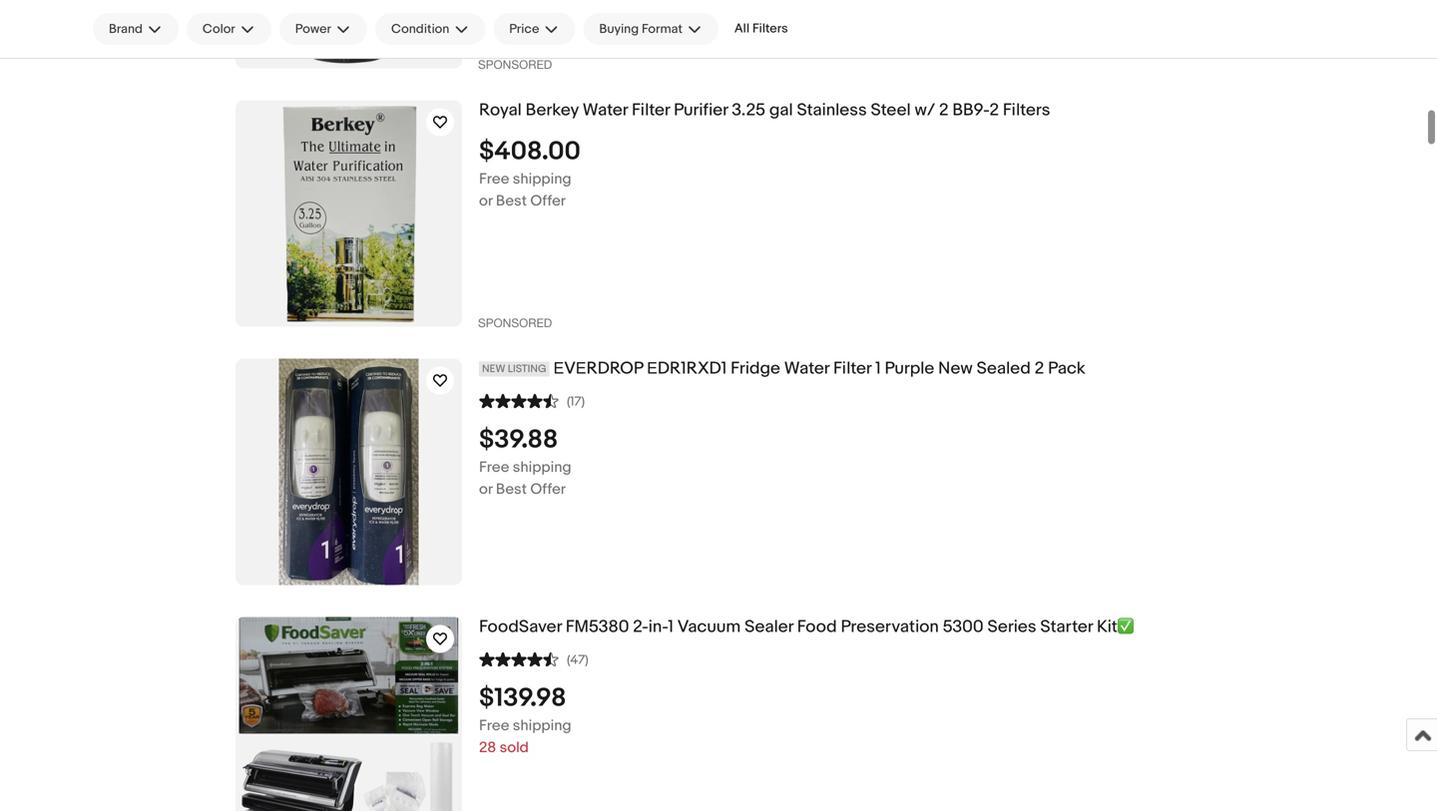 Task type: vqa. For each thing, say whether or not it's contained in the screenshot.
4.5 out of 5 stars image
yes



Task type: describe. For each thing, give the bounding box(es) containing it.
$408.00
[[479, 136, 581, 167]]

royal berkey water filter purifier 3.25 gal stainless steel w/ 2 bb9-2 filters link
[[479, 100, 1422, 121]]

new inside new listing εvεrdrop  εdr1rxd1 fridge water filter  1 purple new sealed 2 pack
[[482, 363, 506, 376]]

all filters button
[[727, 13, 796, 44]]

free for $39.88
[[479, 459, 510, 477]]

0 horizontal spatial 2
[[940, 100, 949, 121]]

$39.88 free shipping or best offer
[[479, 425, 572, 499]]

2 sponsored from the top
[[478, 316, 552, 330]]

εdr1rxd1
[[647, 359, 727, 380]]

1 horizontal spatial water
[[785, 359, 830, 380]]

royal berkey water filter purifier 3.25 gal stainless steel w/ 2 bb9-2 filters
[[479, 100, 1051, 121]]

buying format
[[600, 21, 683, 37]]

shipping for $39.88
[[513, 459, 572, 477]]

best for $39.88
[[496, 481, 527, 499]]

starter
[[1041, 617, 1094, 638]]

free for $408.00
[[479, 170, 510, 188]]

(47)
[[567, 653, 589, 668]]

brand
[[109, 21, 143, 37]]

or for $408.00
[[479, 192, 493, 210]]

royal berkey water filter purifier 3.25 gal stainless steel w/ 2 bb9-2 filters image
[[236, 101, 462, 327]]

shipping for $408.00
[[513, 170, 572, 188]]

(17) link
[[479, 392, 585, 410]]

bb9-
[[953, 100, 990, 121]]

format
[[642, 21, 683, 37]]

(17)
[[567, 394, 585, 410]]

(47) link
[[479, 651, 589, 668]]

0 vertical spatial water
[[583, 100, 628, 121]]

preservation
[[841, 617, 939, 638]]

new listing εvεrdrop  εdr1rxd1 fridge water filter  1 purple new sealed 2 pack
[[482, 359, 1086, 380]]

best for $408.00
[[496, 192, 527, 210]]

1 sponsored from the top
[[478, 57, 552, 71]]

in-
[[649, 617, 668, 638]]

sold
[[500, 739, 529, 757]]

steel
[[871, 100, 911, 121]]

color button
[[187, 13, 271, 45]]

berkey water filter system w/ 2 bb-9 black filters authorized dealer blemished image
[[236, 0, 462, 69]]

fm5380
[[566, 617, 630, 638]]

$39.88
[[479, 425, 558, 456]]

shipping for $139.98
[[513, 717, 572, 735]]

5300
[[943, 617, 984, 638]]

3.25
[[732, 100, 766, 121]]

free for $139.98
[[479, 717, 510, 735]]

1 horizontal spatial 1
[[876, 359, 881, 380]]

offer for $408.00
[[531, 192, 566, 210]]

4.5 out of 5 stars image for $39.88
[[479, 392, 559, 410]]

purple
[[885, 359, 935, 380]]

4.5 out of 5 stars image for $139.98
[[479, 651, 559, 668]]



Task type: locate. For each thing, give the bounding box(es) containing it.
buying
[[600, 21, 639, 37]]

offer down $39.88
[[531, 481, 566, 499]]

buying format button
[[584, 13, 719, 45]]

or
[[479, 192, 493, 210], [479, 481, 493, 499]]

0 vertical spatial sponsored
[[478, 57, 552, 71]]

or down $408.00
[[479, 192, 493, 210]]

0 horizontal spatial water
[[583, 100, 628, 121]]

0 vertical spatial 1
[[876, 359, 881, 380]]

shipping inside $139.98 free shipping 28 sold
[[513, 717, 572, 735]]

0 vertical spatial filters
[[753, 21, 789, 36]]

1 vertical spatial offer
[[531, 481, 566, 499]]

shipping inside $408.00 free shipping or best offer
[[513, 170, 572, 188]]

free inside $408.00 free shipping or best offer
[[479, 170, 510, 188]]

royal
[[479, 100, 522, 121]]

0 horizontal spatial filter
[[632, 100, 670, 121]]

$139.98
[[479, 683, 567, 714]]

new right 'purple'
[[939, 359, 973, 380]]

1 free from the top
[[479, 170, 510, 188]]

0 vertical spatial offer
[[531, 192, 566, 210]]

free up 28
[[479, 717, 510, 735]]

offer inside $408.00 free shipping or best offer
[[531, 192, 566, 210]]

sponsored
[[478, 57, 552, 71], [478, 316, 552, 330]]

series
[[988, 617, 1037, 638]]

offer inside $39.88 free shipping or best offer
[[531, 481, 566, 499]]

water right fridge
[[785, 359, 830, 380]]

1 horizontal spatial filters
[[1003, 100, 1051, 121]]

1 4.5 out of 5 stars image from the top
[[479, 392, 559, 410]]

2 best from the top
[[496, 481, 527, 499]]

food
[[798, 617, 837, 638]]

free inside $139.98 free shipping 28 sold
[[479, 717, 510, 735]]

0 horizontal spatial new
[[482, 363, 506, 376]]

εvεrdrop
[[554, 359, 643, 380]]

1 best from the top
[[496, 192, 527, 210]]

1
[[876, 359, 881, 380], [668, 617, 674, 638]]

1 vertical spatial or
[[479, 481, 493, 499]]

best inside $408.00 free shipping or best offer
[[496, 192, 527, 210]]

or down $39.88
[[479, 481, 493, 499]]

offer for $39.88
[[531, 481, 566, 499]]

pack
[[1049, 359, 1086, 380]]

4.5 out of 5 stars image down foodsaver
[[479, 651, 559, 668]]

all filters
[[735, 21, 789, 36]]

1 horizontal spatial filter
[[834, 359, 872, 380]]

shipping down $39.88
[[513, 459, 572, 477]]

color
[[203, 21, 235, 37]]

0 vertical spatial best
[[496, 192, 527, 210]]

free inside $39.88 free shipping or best offer
[[479, 459, 510, 477]]

28
[[479, 739, 497, 757]]

power
[[295, 21, 332, 37]]

1 vertical spatial best
[[496, 481, 527, 499]]

0 horizontal spatial filters
[[753, 21, 789, 36]]

1 shipping from the top
[[513, 170, 572, 188]]

or inside $408.00 free shipping or best offer
[[479, 192, 493, 210]]

2 offer from the top
[[531, 481, 566, 499]]

shipping inside $39.88 free shipping or best offer
[[513, 459, 572, 477]]

1 right "2-"
[[668, 617, 674, 638]]

2 vertical spatial shipping
[[513, 717, 572, 735]]

1 vertical spatial 1
[[668, 617, 674, 638]]

1 vertical spatial filters
[[1003, 100, 1051, 121]]

offer down $408.00
[[531, 192, 566, 210]]

best
[[496, 192, 527, 210], [496, 481, 527, 499]]

sealer
[[745, 617, 794, 638]]

εvεrdrop  εdr1rxd1 fridge water filter  1 purple new sealed 2 pack image
[[279, 359, 419, 586]]

0 vertical spatial or
[[479, 192, 493, 210]]

filters
[[753, 21, 789, 36], [1003, 100, 1051, 121]]

1 left 'purple'
[[876, 359, 881, 380]]

1 vertical spatial free
[[479, 459, 510, 477]]

filter left 'purple'
[[834, 359, 872, 380]]

foodsaver fm5380 2-in-1 vacuum sealer food preservation 5300 series starter kit✅ image
[[239, 618, 459, 812]]

2 or from the top
[[479, 481, 493, 499]]

2 vertical spatial free
[[479, 717, 510, 735]]

best down $39.88
[[496, 481, 527, 499]]

2-
[[633, 617, 649, 638]]

0 vertical spatial 4.5 out of 5 stars image
[[479, 392, 559, 410]]

free down $408.00
[[479, 170, 510, 188]]

0 vertical spatial shipping
[[513, 170, 572, 188]]

foodsaver
[[479, 617, 562, 638]]

3 free from the top
[[479, 717, 510, 735]]

1 vertical spatial 4.5 out of 5 stars image
[[479, 651, 559, 668]]

foodsaver fm5380 2-in-1 vacuum sealer food preservation 5300 series starter kit✅ link
[[479, 617, 1422, 639]]

1 horizontal spatial 2
[[990, 100, 1000, 121]]

2 4.5 out of 5 stars image from the top
[[479, 651, 559, 668]]

$139.98 free shipping 28 sold
[[479, 683, 572, 757]]

foodsaver fm5380 2-in-1 vacuum sealer food preservation 5300 series starter kit✅
[[479, 617, 1134, 638]]

1 vertical spatial shipping
[[513, 459, 572, 477]]

2 shipping from the top
[[513, 459, 572, 477]]

4.5 out of 5 stars image down listing
[[479, 392, 559, 410]]

1 or from the top
[[479, 192, 493, 210]]

power button
[[279, 13, 367, 45]]

filters right bb9-
[[1003, 100, 1051, 121]]

condition button
[[375, 13, 486, 45]]

0 vertical spatial filter
[[632, 100, 670, 121]]

best down $408.00
[[496, 192, 527, 210]]

best inside $39.88 free shipping or best offer
[[496, 481, 527, 499]]

sealed
[[977, 359, 1031, 380]]

sponsored up listing
[[478, 316, 552, 330]]

price button
[[494, 13, 576, 45]]

4.5 out of 5 stars image
[[479, 392, 559, 410], [479, 651, 559, 668]]

free
[[479, 170, 510, 188], [479, 459, 510, 477], [479, 717, 510, 735]]

gal
[[770, 100, 793, 121]]

3 shipping from the top
[[513, 717, 572, 735]]

1 horizontal spatial new
[[939, 359, 973, 380]]

w/
[[915, 100, 936, 121]]

0 horizontal spatial 1
[[668, 617, 674, 638]]

filters right all
[[753, 21, 789, 36]]

new
[[939, 359, 973, 380], [482, 363, 506, 376]]

filter left purifier
[[632, 100, 670, 121]]

kit✅
[[1097, 617, 1134, 638]]

brand button
[[93, 13, 179, 45]]

all
[[735, 21, 750, 36]]

1 vertical spatial filter
[[834, 359, 872, 380]]

water
[[583, 100, 628, 121], [785, 359, 830, 380]]

1 vertical spatial water
[[785, 359, 830, 380]]

shipping down $408.00
[[513, 170, 572, 188]]

condition
[[391, 21, 450, 37]]

berkey
[[526, 100, 579, 121]]

or for $39.88
[[479, 481, 493, 499]]

fridge
[[731, 359, 781, 380]]

filter
[[632, 100, 670, 121], [834, 359, 872, 380]]

purifier
[[674, 100, 728, 121]]

vacuum
[[678, 617, 741, 638]]

sponsored down price
[[478, 57, 552, 71]]

1 offer from the top
[[531, 192, 566, 210]]

2 free from the top
[[479, 459, 510, 477]]

listing
[[508, 363, 547, 376]]

stainless
[[797, 100, 867, 121]]

new left listing
[[482, 363, 506, 376]]

2
[[940, 100, 949, 121], [990, 100, 1000, 121], [1035, 359, 1045, 380]]

shipping
[[513, 170, 572, 188], [513, 459, 572, 477], [513, 717, 572, 735]]

$408.00 free shipping or best offer
[[479, 136, 581, 210]]

free down $39.88
[[479, 459, 510, 477]]

offer
[[531, 192, 566, 210], [531, 481, 566, 499]]

or inside $39.88 free shipping or best offer
[[479, 481, 493, 499]]

water right the "berkey"
[[583, 100, 628, 121]]

0 vertical spatial free
[[479, 170, 510, 188]]

2 horizontal spatial 2
[[1035, 359, 1045, 380]]

1 inside foodsaver fm5380 2-in-1 vacuum sealer food preservation 5300 series starter kit✅ link
[[668, 617, 674, 638]]

price
[[510, 21, 540, 37]]

shipping down $139.98
[[513, 717, 572, 735]]

filters inside button
[[753, 21, 789, 36]]

1 vertical spatial sponsored
[[478, 316, 552, 330]]



